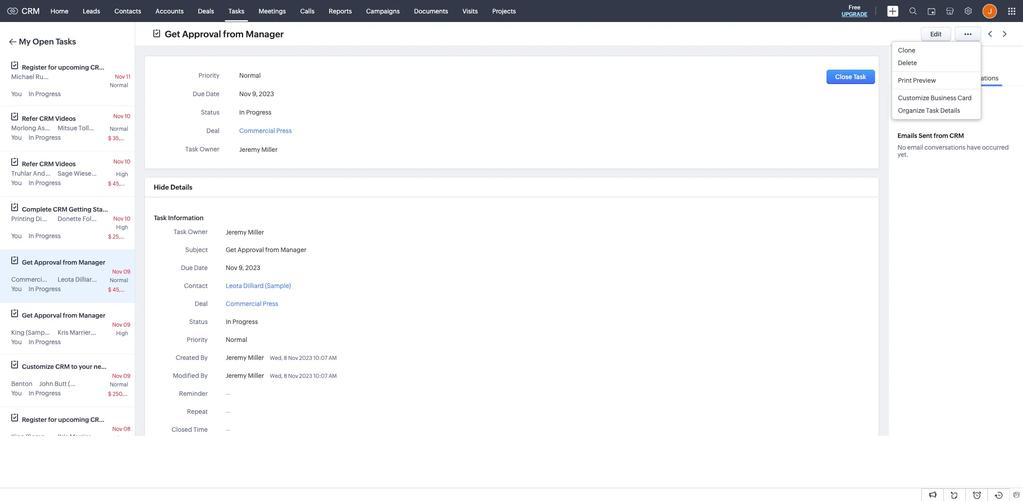 Task type: locate. For each thing, give the bounding box(es) containing it.
9,
[[252, 90, 258, 98], [239, 265, 244, 272]]

$ for leota dilliard (sample)
[[108, 287, 111, 293]]

priority
[[199, 72, 220, 79], [187, 337, 208, 344]]

reminder
[[179, 391, 208, 398]]

truhlar left the 'and'
[[11, 170, 32, 177]]

register inside register for upcoming crm webinars nov 11
[[22, 64, 47, 71]]

2 webinars from the top
[[106, 417, 134, 424]]

wed,
[[270, 355, 283, 362], [270, 373, 283, 380]]

kris marrier (sample) down get apporval from manager nov 09 at the bottom left of the page
[[58, 329, 118, 337]]

0 vertical spatial kris
[[58, 329, 68, 337]]

normal inside michael ruta (sample) normal
[[110, 82, 128, 89]]

1 vertical spatial kris
[[58, 434, 68, 441]]

for inside register for upcoming crm webinars nov 08
[[48, 417, 57, 424]]

webinars inside register for upcoming crm webinars nov 08
[[106, 417, 134, 424]]

2 09 from the top
[[123, 322, 130, 328]]

(sample)
[[50, 73, 76, 81], [100, 125, 126, 132], [95, 170, 121, 177], [100, 216, 126, 223], [97, 276, 123, 283], [265, 283, 291, 290], [26, 329, 52, 337], [92, 329, 118, 337], [68, 381, 94, 388], [26, 434, 52, 441], [92, 434, 118, 441]]

approval up leota dilliard (sample) link
[[238, 247, 264, 254]]

1 vertical spatial videos
[[55, 161, 76, 168]]

0 vertical spatial upcoming
[[58, 64, 89, 71]]

task down customize business card
[[927, 107, 939, 114]]

videos up mitsue
[[55, 115, 76, 122]]

leads
[[83, 7, 100, 15]]

dimensions
[[36, 216, 70, 223]]

2 vertical spatial 10
[[125, 216, 130, 222]]

leota dilliard (sample)
[[58, 276, 123, 283], [226, 283, 291, 290]]

nov inside register for upcoming crm webinars nov 11
[[115, 74, 125, 80]]

2 upcoming from the top
[[58, 417, 89, 424]]

upcoming for register for upcoming crm webinars nov 08
[[58, 417, 89, 424]]

ruta
[[36, 73, 49, 81]]

1 8 from the top
[[284, 355, 287, 362]]

1 vertical spatial $ 45,000.00
[[108, 287, 140, 293]]

for up ruta
[[48, 64, 57, 71]]

conversations up interactions
[[918, 95, 961, 103]]

1 wed, 8 nov 2023 10:07 am from the top
[[270, 355, 337, 362]]

accounts link
[[148, 0, 191, 22]]

printing
[[11, 216, 34, 223]]

high for sage wieser (sample)
[[116, 171, 128, 178]]

1 vertical spatial refer
[[22, 161, 38, 168]]

1 horizontal spatial approval
[[182, 29, 221, 39]]

tasks right open
[[56, 37, 76, 46]]

webinars for register for upcoming crm webinars nov 11
[[106, 64, 134, 71]]

2 10:07 from the top
[[313, 373, 328, 380]]

$ for mitsue tollner (sample)
[[108, 135, 111, 142]]

2 vertical spatial commercial
[[226, 301, 262, 308]]

get left apporval
[[22, 312, 33, 319]]

approval down dimensions
[[34, 259, 61, 266]]

$ left 250,000.00
[[108, 391, 111, 398]]

calls
[[300, 7, 315, 15]]

upcoming inside register for upcoming crm webinars nov 11
[[58, 64, 89, 71]]

videos up "sage" at top left
[[55, 161, 76, 168]]

from up leota dilliard (sample) link
[[265, 247, 279, 254]]

1 truhlar from the left
[[11, 170, 32, 177]]

2 king (sample) from the top
[[11, 434, 52, 441]]

1 king (sample) from the top
[[11, 329, 52, 337]]

1 vertical spatial kris marrier (sample)
[[58, 434, 118, 441]]

refer for morlong
[[22, 115, 38, 122]]

5 you from the top
[[11, 286, 22, 293]]

in for donette foller (sample)
[[29, 233, 34, 240]]

by right created
[[200, 355, 208, 362]]

task owner
[[185, 146, 220, 153], [174, 229, 208, 236]]

10:07 for modified by
[[313, 373, 328, 380]]

get approval from manager up leota dilliard (sample) link
[[226, 247, 307, 254]]

3 high from the top
[[116, 331, 128, 337]]

1 vertical spatial conversations
[[918, 95, 961, 103]]

for for register for upcoming crm webinars nov 08
[[48, 417, 57, 424]]

0 vertical spatial high
[[116, 171, 128, 178]]

1 $ 45,000.00 from the top
[[108, 181, 140, 187]]

calendar image
[[928, 7, 936, 15]]

2 you from the top
[[11, 134, 22, 141]]

kris down register for upcoming crm webinars nov 08
[[58, 434, 68, 441]]

2 vertical spatial approval
[[34, 259, 61, 266]]

1 vertical spatial priority
[[187, 337, 208, 344]]

conversations
[[957, 75, 999, 82], [918, 95, 961, 103]]

0 vertical spatial customize
[[899, 94, 930, 102]]

next record image
[[1003, 31, 1009, 37]]

webinars inside register for upcoming crm webinars nov 11
[[106, 64, 134, 71]]

1 horizontal spatial details
[[941, 107, 961, 114]]

1 nov 10 from the top
[[113, 113, 130, 120]]

info link
[[894, 68, 914, 86]]

$ left 25,000.00
[[108, 234, 111, 240]]

0 vertical spatial wed,
[[270, 355, 283, 362]]

(sample) inside michael ruta (sample) normal
[[50, 73, 76, 81]]

(sample) inside leota dilliard (sample) link
[[265, 283, 291, 290]]

get down accounts
[[165, 29, 180, 39]]

$ for john butt (sample)
[[108, 391, 111, 398]]

progress for mitsue tollner (sample)
[[35, 134, 61, 141]]

in progress
[[29, 90, 61, 98], [239, 109, 272, 116], [29, 134, 61, 141], [29, 180, 61, 187], [29, 233, 61, 240], [29, 286, 61, 293], [226, 319, 258, 326], [29, 339, 61, 346], [29, 390, 61, 397]]

jeremy
[[239, 146, 260, 154], [226, 229, 247, 236], [226, 355, 247, 362], [226, 373, 247, 380]]

refer up "morlong"
[[22, 115, 38, 122]]

1 vertical spatial nov 10
[[113, 159, 130, 165]]

register up ruta
[[22, 64, 47, 71]]

0 vertical spatial refer crm videos
[[22, 115, 76, 122]]

created by
[[176, 355, 208, 362]]

0 horizontal spatial dilliard
[[75, 276, 96, 283]]

no down emails
[[898, 144, 906, 151]]

$ left 35,000.00
[[108, 135, 111, 142]]

projects link
[[485, 0, 523, 22]]

no
[[898, 107, 906, 114], [898, 144, 906, 151]]

2 wed, from the top
[[270, 373, 283, 380]]

previous record image
[[988, 31, 993, 37]]

09
[[123, 269, 130, 275], [123, 322, 130, 328], [123, 373, 130, 380]]

1 refer crm videos from the top
[[22, 115, 76, 122]]

webinars up 08 at bottom left
[[106, 417, 134, 424]]

1 vertical spatial for
[[48, 417, 57, 424]]

1 vertical spatial by
[[200, 373, 208, 380]]

marrier down register for upcoming crm webinars nov 08
[[70, 434, 91, 441]]

1 vertical spatial details
[[171, 184, 193, 191]]

1 vertical spatial upcoming
[[58, 417, 89, 424]]

refer crm videos up truhlar and truhlar attys
[[22, 161, 76, 168]]

0 vertical spatial 09
[[123, 269, 130, 275]]

1 kris marrier (sample) from the top
[[58, 329, 118, 337]]

customize up john
[[22, 364, 54, 371]]

nov
[[115, 74, 125, 80], [239, 90, 251, 98], [113, 113, 123, 120], [113, 159, 123, 165], [113, 216, 123, 222], [226, 265, 237, 272], [112, 269, 122, 275], [112, 322, 122, 328], [288, 355, 298, 362], [112, 373, 122, 380], [288, 373, 298, 380], [112, 427, 122, 433]]

2 8 from the top
[[284, 373, 287, 380]]

2 king from the top
[[11, 434, 25, 441]]

2 register from the top
[[22, 417, 47, 424]]

1 horizontal spatial tasks
[[229, 7, 244, 15]]

0 vertical spatial king
[[11, 329, 25, 337]]

details down business
[[941, 107, 961, 114]]

1 vertical spatial 9,
[[239, 265, 244, 272]]

truhlar and truhlar attys
[[11, 170, 83, 177]]

kris marrier (sample) for manager
[[58, 329, 118, 337]]

10:07 for created by
[[313, 355, 328, 362]]

by right the modified
[[200, 373, 208, 380]]

nov 10
[[113, 113, 130, 120], [113, 159, 130, 165]]

1 for from the top
[[48, 64, 57, 71]]

webinars up 11
[[106, 64, 134, 71]]

kris
[[58, 329, 68, 337], [58, 434, 68, 441]]

foller
[[83, 216, 99, 223]]

manager
[[246, 29, 284, 39], [281, 247, 307, 254], [79, 259, 105, 266], [79, 312, 106, 319]]

2 by from the top
[[200, 373, 208, 380]]

leota dilliard (sample) link
[[226, 282, 291, 291]]

1 king from the top
[[11, 329, 25, 337]]

1 vertical spatial wed,
[[270, 373, 283, 380]]

5 $ from the top
[[108, 391, 111, 398]]

your
[[79, 364, 92, 371]]

0 horizontal spatial tasks
[[56, 37, 76, 46]]

crm inside complete crm getting started steps nov 10
[[53, 206, 67, 213]]

calls link
[[293, 0, 322, 22]]

king (sample) for get
[[11, 329, 52, 337]]

yet.
[[898, 151, 909, 158]]

09 inside get approval from manager nov 09
[[123, 269, 130, 275]]

kris marrier (sample) down register for upcoming crm webinars nov 08
[[58, 434, 118, 441]]

2 $ 45,000.00 from the top
[[108, 287, 140, 293]]

from down donette
[[63, 259, 77, 266]]

2 kris from the top
[[58, 434, 68, 441]]

0 horizontal spatial truhlar
[[11, 170, 32, 177]]

45,000.00 for leota dilliard (sample)
[[113, 287, 140, 293]]

king (sample) for register
[[11, 434, 52, 441]]

3 09 from the top
[[123, 373, 130, 380]]

for for register for upcoming crm webinars nov 11
[[48, 64, 57, 71]]

register inside register for upcoming crm webinars nov 08
[[22, 417, 47, 424]]

nov inside complete crm getting started steps nov 10
[[113, 216, 123, 222]]

upcoming down john butt (sample)
[[58, 417, 89, 424]]

1 refer from the top
[[22, 115, 38, 122]]

created
[[176, 355, 199, 362]]

0 horizontal spatial leota dilliard (sample)
[[58, 276, 123, 283]]

2 no from the top
[[898, 144, 906, 151]]

upcoming up michael ruta (sample) normal
[[58, 64, 89, 71]]

no down social
[[898, 107, 906, 114]]

0 vertical spatial register
[[22, 64, 47, 71]]

nov inside get approval from manager nov 09
[[112, 269, 122, 275]]

4 you from the top
[[11, 233, 22, 240]]

2 for from the top
[[48, 417, 57, 424]]

10 down 35,000.00
[[125, 159, 130, 165]]

0 vertical spatial due date
[[193, 90, 220, 98]]

nov 10 down $ 35,000.00
[[113, 159, 130, 165]]

1 horizontal spatial truhlar
[[46, 170, 67, 177]]

get down the printing
[[22, 259, 33, 266]]

10
[[125, 113, 130, 120], [125, 159, 130, 165], [125, 216, 130, 222]]

documents link
[[407, 0, 456, 22]]

hide
[[154, 184, 169, 191]]

nov inside get apporval from manager nov 09
[[112, 322, 122, 328]]

customize crm to your needs nov 09
[[22, 364, 130, 380]]

1 horizontal spatial dilliard
[[243, 283, 264, 290]]

campaigns
[[366, 7, 400, 15]]

1 vertical spatial am
[[329, 373, 337, 380]]

upcoming inside register for upcoming crm webinars nov 08
[[58, 417, 89, 424]]

0 vertical spatial no
[[898, 107, 906, 114]]

crm inside customize crm to your needs nov 09
[[55, 364, 70, 371]]

$ down get approval from manager nov 09
[[108, 287, 111, 293]]

1 09 from the top
[[123, 269, 130, 275]]

1 vertical spatial approval
[[238, 247, 264, 254]]

commercial press
[[239, 127, 292, 135], [11, 276, 64, 283], [226, 301, 278, 308]]

miller
[[262, 146, 278, 154], [248, 229, 264, 236], [248, 355, 264, 362], [248, 373, 264, 380]]

in
[[29, 90, 34, 98], [239, 109, 245, 116], [29, 134, 34, 141], [29, 180, 34, 187], [29, 233, 34, 240], [29, 286, 34, 293], [226, 319, 231, 326], [29, 339, 34, 346], [29, 390, 34, 397]]

1 10:07 from the top
[[313, 355, 328, 362]]

home
[[51, 7, 68, 15]]

manager inside get approval from manager nov 09
[[79, 259, 105, 266]]

organize
[[899, 107, 925, 114]]

0 horizontal spatial 9,
[[239, 265, 244, 272]]

1 vertical spatial 09
[[123, 322, 130, 328]]

get inside get apporval from manager nov 09
[[22, 312, 33, 319]]

my
[[19, 37, 31, 46]]

commercial press link
[[239, 125, 292, 135], [226, 300, 278, 309]]

1 vertical spatial high
[[116, 225, 128, 231]]

nov 10 for sage wieser (sample)
[[113, 159, 130, 165]]

found
[[962, 107, 980, 114]]

1 upcoming from the top
[[58, 64, 89, 71]]

0 vertical spatial nov 10
[[113, 113, 130, 120]]

1 no from the top
[[898, 107, 906, 114]]

0 vertical spatial webinars
[[106, 64, 134, 71]]

2 kris marrier (sample) from the top
[[58, 434, 118, 441]]

king
[[11, 329, 25, 337], [11, 434, 25, 441]]

3 you from the top
[[11, 180, 22, 187]]

1 vertical spatial register
[[22, 417, 47, 424]]

2 vertical spatial high
[[116, 331, 128, 337]]

1 by from the top
[[200, 355, 208, 362]]

jeremy miller
[[239, 146, 278, 154], [226, 229, 264, 236], [226, 355, 264, 362], [226, 373, 264, 380]]

2 $ from the top
[[108, 181, 111, 187]]

2 am from the top
[[329, 373, 337, 380]]

1 vertical spatial marrier
[[70, 434, 91, 441]]

1 wed, from the top
[[270, 355, 283, 362]]

in for leota dilliard (sample)
[[29, 286, 34, 293]]

and
[[33, 170, 45, 177]]

1 high from the top
[[116, 171, 128, 178]]

info
[[898, 75, 909, 82]]

6 you from the top
[[11, 339, 22, 346]]

nov 10 up $ 35,000.00
[[113, 113, 130, 120]]

progress for leota dilliard (sample)
[[35, 286, 61, 293]]

1 vertical spatial 10:07
[[313, 373, 328, 380]]

1 register from the top
[[22, 64, 47, 71]]

1 vertical spatial commercial press
[[11, 276, 64, 283]]

for down john
[[48, 417, 57, 424]]

complete crm getting started steps nov 10
[[22, 206, 133, 222]]

$ down "sage wieser (sample)"
[[108, 181, 111, 187]]

1 $ from the top
[[108, 135, 111, 142]]

1 you from the top
[[11, 90, 22, 98]]

kris down get apporval from manager nov 09 at the bottom left of the page
[[58, 329, 68, 337]]

10 down steps
[[125, 216, 130, 222]]

2 vertical spatial 09
[[123, 373, 130, 380]]

0 vertical spatial 9,
[[252, 90, 258, 98]]

0 vertical spatial 45,000.00
[[113, 181, 140, 187]]

edit
[[931, 30, 942, 38]]

1 webinars from the top
[[106, 64, 134, 71]]

1 horizontal spatial leota
[[226, 283, 242, 290]]

10 up 35,000.00
[[125, 113, 130, 120]]

1 vertical spatial customize
[[22, 364, 54, 371]]

3 10 from the top
[[125, 216, 130, 222]]

profile element
[[978, 0, 1003, 22]]

details right hide
[[171, 184, 193, 191]]

2 nov 10 from the top
[[113, 159, 130, 165]]

$ for sage wieser (sample)
[[108, 181, 111, 187]]

high
[[116, 171, 128, 178], [116, 225, 128, 231], [116, 331, 128, 337]]

0 vertical spatial marrier
[[70, 329, 91, 337]]

conversations up card
[[957, 75, 999, 82]]

register for register for upcoming crm webinars nov 08
[[22, 417, 47, 424]]

2 10 from the top
[[125, 159, 130, 165]]

refer up the 'and'
[[22, 161, 38, 168]]

1 vertical spatial owner
[[188, 229, 208, 236]]

for inside register for upcoming crm webinars nov 11
[[48, 64, 57, 71]]

1 vertical spatial wed, 8 nov 2023 10:07 am
[[270, 373, 337, 380]]

morlong associates
[[11, 125, 69, 132]]

in progress for leota dilliard (sample)
[[29, 286, 61, 293]]

1 marrier from the top
[[70, 329, 91, 337]]

no inside emails sent from crm no email conversations have occurred yet.
[[898, 144, 906, 151]]

customize up organize
[[899, 94, 930, 102]]

2 refer from the top
[[22, 161, 38, 168]]

leota down get approval from manager nov 09
[[58, 276, 74, 283]]

progress for john butt (sample)
[[35, 390, 61, 397]]

2 marrier from the top
[[70, 434, 91, 441]]

0 vertical spatial for
[[48, 64, 57, 71]]

donette
[[58, 216, 81, 223]]

tasks link
[[221, 0, 252, 22]]

1 45,000.00 from the top
[[113, 181, 140, 187]]

0 vertical spatial refer
[[22, 115, 38, 122]]

register
[[22, 64, 47, 71], [22, 417, 47, 424]]

1 vertical spatial refer crm videos
[[22, 161, 76, 168]]

1 kris from the top
[[58, 329, 68, 337]]

0 vertical spatial wed, 8 nov 2023 10:07 am
[[270, 355, 337, 362]]

benton
[[11, 381, 32, 388]]

10 for mitsue tollner (sample)
[[125, 113, 130, 120]]

in progress for kris marrier (sample)
[[29, 339, 61, 346]]

status
[[201, 109, 220, 116], [189, 319, 208, 326]]

upcoming for register for upcoming crm webinars nov 11
[[58, 64, 89, 71]]

2 refer crm videos from the top
[[22, 161, 76, 168]]

videos for sage
[[55, 161, 76, 168]]

1 vertical spatial no
[[898, 144, 906, 151]]

hide details link
[[154, 184, 193, 191]]

1 am from the top
[[329, 355, 337, 362]]

by
[[200, 355, 208, 362], [200, 373, 208, 380]]

2 high from the top
[[116, 225, 128, 231]]

10 for sage wieser (sample)
[[125, 159, 130, 165]]

$ 250,000.00
[[108, 391, 143, 398]]

$ for donette foller (sample)
[[108, 234, 111, 240]]

truhlar right the 'and'
[[46, 170, 67, 177]]

customize inside customize crm to your needs nov 09
[[22, 364, 54, 371]]

marrier down get apporval from manager nov 09 at the bottom left of the page
[[70, 329, 91, 337]]

0 vertical spatial deal
[[207, 127, 220, 135]]

commercial
[[239, 127, 275, 135], [11, 276, 47, 283], [226, 301, 262, 308]]

0 vertical spatial tasks
[[229, 7, 244, 15]]

customize for customize crm to your needs nov 09
[[22, 364, 54, 371]]

0 vertical spatial 10
[[125, 113, 130, 120]]

2 45,000.00 from the top
[[113, 287, 140, 293]]

get approval from manager down tasks link
[[165, 29, 284, 39]]

printing dimensions
[[11, 216, 70, 223]]

1 videos from the top
[[55, 115, 76, 122]]

get right the subject
[[226, 247, 236, 254]]

tasks
[[229, 7, 244, 15], [56, 37, 76, 46]]

task right close
[[854, 73, 867, 81]]

crm inside emails sent from crm no email conversations have occurred yet.
[[950, 132, 964, 140]]

3 $ from the top
[[108, 234, 111, 240]]

1 vertical spatial nov 9, 2023
[[226, 265, 261, 272]]

tasks right deals link
[[229, 7, 244, 15]]

1 vertical spatial king (sample)
[[11, 434, 52, 441]]

from right apporval
[[63, 312, 77, 319]]

1 horizontal spatial customize
[[899, 94, 930, 102]]

high for donette foller (sample)
[[116, 225, 128, 231]]

wed, 8 nov 2023 10:07 am for modified by
[[270, 373, 337, 380]]

reports
[[329, 7, 352, 15]]

meetings link
[[252, 0, 293, 22]]

1 10 from the top
[[125, 113, 130, 120]]

king for get
[[11, 329, 25, 337]]

0 vertical spatial conversations
[[957, 75, 999, 82]]

contacts
[[115, 7, 141, 15]]

crm inside register for upcoming crm webinars nov 08
[[90, 417, 105, 424]]

due
[[193, 90, 205, 98], [181, 265, 193, 272]]

0 vertical spatial king (sample)
[[11, 329, 52, 337]]

8
[[284, 355, 287, 362], [284, 373, 287, 380]]

apporval
[[34, 312, 62, 319]]

2 videos from the top
[[55, 161, 76, 168]]

0 vertical spatial details
[[941, 107, 961, 114]]

approval down deals
[[182, 29, 221, 39]]

0 vertical spatial approval
[[182, 29, 221, 39]]

4 $ from the top
[[108, 287, 111, 293]]

refer crm videos up associates
[[22, 115, 76, 122]]

marrier for upcoming
[[70, 434, 91, 441]]

have
[[967, 144, 981, 151]]

leota
[[58, 276, 74, 283], [226, 283, 242, 290]]

search element
[[904, 0, 923, 22]]

in for mitsue tollner (sample)
[[29, 134, 34, 141]]

09 inside get apporval from manager nov 09
[[123, 322, 130, 328]]

0 vertical spatial priority
[[199, 72, 220, 79]]

register for upcoming crm webinars nov 08
[[22, 417, 134, 433]]

10:07
[[313, 355, 328, 362], [313, 373, 328, 380]]

contacts link
[[107, 0, 148, 22]]

register down john
[[22, 417, 47, 424]]

0 vertical spatial task owner
[[185, 146, 220, 153]]

leota right contact
[[226, 283, 242, 290]]

webinars
[[106, 64, 134, 71], [106, 417, 134, 424]]

0 vertical spatial date
[[206, 90, 220, 98]]

from up conversations
[[934, 132, 949, 140]]

1 vertical spatial press
[[48, 276, 64, 283]]

0 vertical spatial commercial
[[239, 127, 275, 135]]

2 wed, 8 nov 2023 10:07 am from the top
[[270, 373, 337, 380]]

1 vertical spatial 45,000.00
[[113, 287, 140, 293]]

1 vertical spatial commercial press link
[[226, 300, 278, 309]]

king (sample)
[[11, 329, 52, 337], [11, 434, 52, 441]]

in for john butt (sample)
[[29, 390, 34, 397]]

$
[[108, 135, 111, 142], [108, 181, 111, 187], [108, 234, 111, 240], [108, 287, 111, 293], [108, 391, 111, 398]]



Task type: vqa. For each thing, say whether or not it's contained in the screenshot.
middle Commercial
yes



Task type: describe. For each thing, give the bounding box(es) containing it.
closed
[[172, 427, 192, 434]]

in for kris marrier (sample)
[[29, 339, 34, 346]]

7 you from the top
[[11, 390, 22, 397]]

no inside social conversations no social interactions found
[[898, 107, 906, 114]]

250,000.00
[[113, 391, 143, 398]]

free
[[849, 4, 861, 11]]

accounts
[[156, 7, 184, 15]]

0 vertical spatial nov 9, 2023
[[239, 90, 274, 98]]

preview
[[914, 77, 936, 84]]

by for created by
[[200, 355, 208, 362]]

1 vertical spatial date
[[194, 265, 208, 272]]

you for truhlar
[[11, 180, 22, 187]]

morlong
[[11, 125, 36, 132]]

progress for donette foller (sample)
[[35, 233, 61, 240]]

john butt (sample)
[[39, 381, 94, 388]]

8 for modified by
[[284, 373, 287, 380]]

09 for leota dilliard (sample)
[[123, 269, 130, 275]]

meetings
[[259, 7, 286, 15]]

am for modified by
[[329, 373, 337, 380]]

needs
[[94, 364, 112, 371]]

2 horizontal spatial approval
[[238, 247, 264, 254]]

0 vertical spatial commercial press link
[[239, 125, 292, 135]]

get approval from manager nov 09
[[22, 259, 130, 275]]

task left information
[[154, 215, 167, 222]]

0 vertical spatial press
[[276, 127, 292, 135]]

upgrade
[[842, 11, 868, 18]]

modified
[[173, 373, 199, 380]]

0 vertical spatial owner
[[200, 146, 220, 153]]

am for created by
[[329, 355, 337, 362]]

timeline link
[[916, 68, 950, 86]]

close
[[836, 73, 853, 81]]

$ 25,000.00
[[108, 234, 140, 240]]

1 horizontal spatial 9,
[[252, 90, 258, 98]]

kris for upcoming
[[58, 434, 68, 441]]

open
[[32, 37, 54, 46]]

get inside get approval from manager nov 09
[[22, 259, 33, 266]]

0 vertical spatial commercial press
[[239, 127, 292, 135]]

$ 45,000.00 for leota dilliard (sample)
[[108, 287, 140, 293]]

task up hide details 'link'
[[185, 146, 198, 153]]

1 horizontal spatial leota dilliard (sample)
[[226, 283, 291, 290]]

create menu element
[[882, 0, 904, 22]]

you for morlong
[[11, 134, 22, 141]]

business
[[931, 94, 957, 102]]

john
[[39, 381, 53, 388]]

2 vertical spatial press
[[263, 301, 278, 308]]

from inside get approval from manager nov 09
[[63, 259, 77, 266]]

occurred
[[982, 144, 1009, 151]]

wed, for created by
[[270, 355, 283, 362]]

visits
[[463, 7, 478, 15]]

closed time
[[172, 427, 208, 434]]

in progress for mitsue tollner (sample)
[[29, 134, 61, 141]]

deals link
[[191, 0, 221, 22]]

print preview
[[899, 77, 936, 84]]

get apporval from manager nov 09
[[22, 312, 130, 328]]

webinars for register for upcoming crm webinars nov 08
[[106, 417, 134, 424]]

time
[[193, 427, 208, 434]]

you for printing
[[11, 233, 22, 240]]

edit button
[[921, 27, 952, 41]]

to
[[71, 364, 77, 371]]

10 inside complete crm getting started steps nov 10
[[125, 216, 130, 222]]

wieser
[[74, 170, 94, 177]]

commercial for the bottom commercial press link
[[226, 301, 262, 308]]

home link
[[43, 0, 76, 22]]

marrier for from
[[70, 329, 91, 337]]

09 inside customize crm to your needs nov 09
[[123, 373, 130, 380]]

documents
[[414, 7, 448, 15]]

leads link
[[76, 0, 107, 22]]

task information
[[154, 215, 204, 222]]

steps
[[116, 206, 133, 213]]

0 horizontal spatial leota
[[58, 276, 74, 283]]

kris marrier (sample) for crm
[[58, 434, 118, 441]]

in for sage wieser (sample)
[[29, 180, 34, 187]]

from inside emails sent from crm no email conversations have occurred yet.
[[934, 132, 949, 140]]

in progress for donette foller (sample)
[[29, 233, 61, 240]]

delete
[[899, 59, 917, 67]]

subject
[[185, 247, 208, 254]]

you for king
[[11, 339, 22, 346]]

high for kris marrier (sample)
[[116, 331, 128, 337]]

08
[[123, 427, 130, 433]]

print
[[899, 77, 912, 84]]

task down task information
[[174, 229, 187, 236]]

progress for kris marrier (sample)
[[35, 339, 61, 346]]

low
[[118, 435, 128, 441]]

michael
[[11, 73, 34, 81]]

refer crm videos for and
[[22, 161, 76, 168]]

refer for truhlar
[[22, 161, 38, 168]]

1 vertical spatial due date
[[181, 265, 208, 272]]

25,000.00
[[113, 234, 140, 240]]

tollner
[[79, 125, 99, 132]]

customize for customize business card
[[899, 94, 930, 102]]

$ 35,000.00
[[108, 135, 140, 142]]

card
[[958, 94, 972, 102]]

social
[[908, 107, 925, 114]]

getting
[[69, 206, 92, 213]]

sent
[[919, 132, 933, 140]]

crm link
[[7, 6, 40, 16]]

my open tasks
[[19, 37, 76, 46]]

search image
[[910, 7, 917, 15]]

started
[[93, 206, 115, 213]]

$ 45,000.00 for sage wieser (sample)
[[108, 181, 140, 187]]

register for register for upcoming crm webinars nov 11
[[22, 64, 47, 71]]

1 vertical spatial tasks
[[56, 37, 76, 46]]

in progress for john butt (sample)
[[29, 390, 61, 397]]

45,000.00 for sage wieser (sample)
[[113, 181, 140, 187]]

1 vertical spatial commercial
[[11, 276, 47, 283]]

conversations inside social conversations no social interactions found
[[918, 95, 961, 103]]

kris for from
[[58, 329, 68, 337]]

1 vertical spatial task owner
[[174, 229, 208, 236]]

1 vertical spatial due
[[181, 265, 193, 272]]

complete
[[22, 206, 52, 213]]

deals
[[198, 7, 214, 15]]

0 vertical spatial due
[[193, 90, 205, 98]]

michael ruta (sample) normal
[[11, 73, 128, 89]]

clone
[[899, 47, 916, 54]]

tasks inside tasks link
[[229, 7, 244, 15]]

conversations
[[925, 144, 966, 151]]

refer crm videos for associates
[[22, 115, 76, 122]]

visits link
[[456, 0, 485, 22]]

repeat
[[187, 409, 208, 416]]

from down tasks link
[[223, 29, 244, 39]]

crm inside register for upcoming crm webinars nov 11
[[90, 64, 105, 71]]

0 vertical spatial get approval from manager
[[165, 29, 284, 39]]

close task link
[[827, 70, 876, 84]]

approval inside get approval from manager nov 09
[[34, 259, 61, 266]]

free upgrade
[[842, 4, 868, 18]]

campaigns link
[[359, 0, 407, 22]]

nov inside register for upcoming crm webinars nov 08
[[112, 427, 122, 433]]

from inside get apporval from manager nov 09
[[63, 312, 77, 319]]

register for upcoming crm webinars nov 11
[[22, 64, 134, 80]]

sage wieser (sample)
[[58, 170, 121, 177]]

interactions
[[926, 107, 961, 114]]

emails sent from crm no email conversations have occurred yet.
[[898, 132, 1009, 158]]

donette foller (sample)
[[58, 216, 126, 223]]

commercial for the top commercial press link
[[239, 127, 275, 135]]

8 for created by
[[284, 355, 287, 362]]

social conversations no social interactions found
[[898, 95, 980, 114]]

king for register
[[11, 434, 25, 441]]

09 for kris marrier (sample)
[[123, 322, 130, 328]]

nov inside customize crm to your needs nov 09
[[112, 373, 122, 380]]

task inside close task link
[[854, 73, 867, 81]]

videos for mitsue
[[55, 115, 76, 122]]

conversations link
[[952, 68, 1004, 86]]

0 vertical spatial status
[[201, 109, 220, 116]]

mitsue tollner (sample)
[[58, 125, 126, 132]]

sage
[[58, 170, 73, 177]]

you for commercial
[[11, 286, 22, 293]]

2 vertical spatial commercial press
[[226, 301, 278, 308]]

customize business card
[[899, 94, 972, 102]]

attys
[[68, 170, 83, 177]]

wed, for modified by
[[270, 373, 283, 380]]

0 horizontal spatial details
[[171, 184, 193, 191]]

information
[[168, 215, 204, 222]]

modified by
[[173, 373, 208, 380]]

1 vertical spatial get approval from manager
[[226, 247, 307, 254]]

butt
[[55, 381, 67, 388]]

hide details
[[154, 184, 193, 191]]

create menu image
[[888, 6, 899, 16]]

by for modified by
[[200, 373, 208, 380]]

1 vertical spatial deal
[[195, 301, 208, 308]]

1 vertical spatial status
[[189, 319, 208, 326]]

manager inside get apporval from manager nov 09
[[79, 312, 106, 319]]

in progress for sage wieser (sample)
[[29, 180, 61, 187]]

associates
[[37, 125, 69, 132]]

timeline
[[921, 75, 946, 82]]

nov 10 for mitsue tollner (sample)
[[113, 113, 130, 120]]

35,000.00
[[113, 135, 140, 142]]

wed, 8 nov 2023 10:07 am for created by
[[270, 355, 337, 362]]

organize task details
[[899, 107, 961, 114]]

profile image
[[983, 4, 997, 18]]

progress for sage wieser (sample)
[[35, 180, 61, 187]]

reports link
[[322, 0, 359, 22]]

2 truhlar from the left
[[46, 170, 67, 177]]



